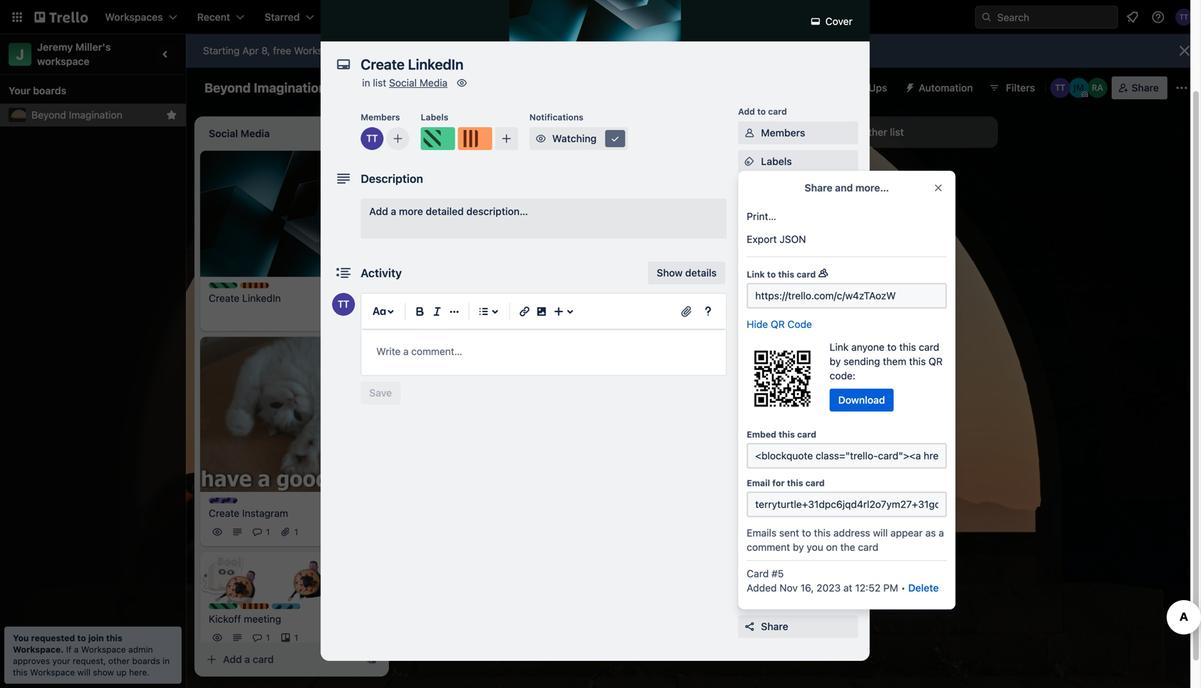Task type: describe. For each thing, give the bounding box(es) containing it.
card inside add a card button
[[253, 654, 274, 666]]

power-ups inside button
[[836, 82, 888, 94]]

you
[[13, 634, 29, 644]]

attachment
[[762, 241, 817, 253]]

text styles image
[[371, 303, 388, 320]]

a inside emails sent to this address will appear as a comment by you on the card
[[939, 528, 945, 539]]

make template link
[[739, 552, 859, 575]]

0 vertical spatial in
[[362, 77, 370, 89]]

0 horizontal spatial workspace
[[30, 668, 75, 678]]

add for add power-ups
[[762, 356, 780, 368]]

share for the left share button
[[762, 621, 789, 633]]

0 horizontal spatial share button
[[739, 616, 859, 639]]

if a workspace admin approves your request, other boards in this workspace will show up here.
[[13, 645, 170, 678]]

kickoff
[[209, 614, 241, 626]]

for
[[773, 479, 785, 489]]

copy
[[762, 529, 786, 541]]

1 down the meeting
[[266, 633, 270, 643]]

details
[[686, 267, 717, 279]]

terry turtle (terryturtle) image left text styles icon
[[332, 293, 355, 316]]

power- inside button
[[836, 82, 869, 94]]

save
[[369, 387, 392, 399]]

1 horizontal spatial ruby anderson (rubyanderson7) image
[[1088, 78, 1108, 98]]

embed
[[747, 430, 777, 440]]

a for if a workspace admin approves your request, other boards in this workspace will show up here.
[[74, 645, 79, 655]]

delete
[[909, 583, 939, 594]]

8,
[[262, 45, 270, 57]]

create from template… image
[[773, 387, 784, 399]]

save button
[[361, 382, 401, 405]]

filters
[[1007, 82, 1036, 94]]

attach and insert link image
[[680, 305, 694, 319]]

add another list button
[[804, 117, 999, 148]]

sm image for move
[[743, 499, 757, 514]]

workspace
[[37, 55, 90, 67]]

1 down kickoff meeting link
[[294, 633, 298, 643]]

terry turtle (terryturtle) image right filters
[[1051, 78, 1071, 98]]

the
[[841, 542, 856, 554]]

by inside link anyone to this card by sending them this qr code:
[[830, 356, 841, 368]]

10
[[431, 45, 442, 57]]

more formatting image
[[446, 303, 463, 320]]

download
[[839, 395, 886, 406]]

email
[[747, 479, 771, 489]]

in inside if a workspace admin approves your request, other boards in this workspace will show up here.
[[163, 657, 170, 667]]

this inside you requested to join this workspace.
[[106, 634, 122, 644]]

about
[[565, 45, 592, 57]]

on
[[827, 542, 838, 554]]

back to home image
[[34, 6, 88, 29]]

link anyone to this card by sending them this qr code:
[[830, 342, 943, 382]]

linkedin
[[242, 293, 281, 305]]

will inside if a workspace admin approves your request, other boards in this workspace will show up here.
[[77, 668, 91, 678]]

Embed this card text field
[[747, 444, 948, 469]]

as
[[926, 528, 937, 539]]

another
[[851, 126, 888, 138]]

imagination inside text field
[[254, 80, 327, 96]]

pie
[[656, 284, 670, 296]]

beyond inside 'link'
[[31, 109, 66, 121]]

move link
[[739, 495, 859, 518]]

1 vertical spatial ups
[[769, 307, 785, 317]]

#5
[[772, 568, 784, 580]]

workspace visible button
[[362, 77, 482, 99]]

add for add a card
[[223, 654, 242, 666]]

1 vertical spatial color: orange, title: none image
[[240, 283, 269, 289]]

starting apr 8, free workspaces will be limited to 10 collaborators. learn more about collaborator limits
[[203, 45, 677, 57]]

beyond imagination inside 'link'
[[31, 109, 122, 121]]

export
[[747, 234, 777, 245]]

create linkedin link
[[209, 292, 367, 306]]

more…
[[856, 182, 890, 194]]

kickoff meeting link
[[209, 613, 367, 627]]

sm image right media
[[455, 76, 469, 90]]

a for add a more detailed description…
[[391, 206, 397, 217]]

card #5 added nov 16, 2023 at 12:52 pm • delete
[[747, 568, 939, 594]]

1 horizontal spatial workspace
[[81, 645, 126, 655]]

request,
[[73, 657, 106, 667]]

1 horizontal spatial more
[[539, 45, 563, 57]]

1 right bold ⌘b image
[[429, 318, 433, 328]]

custom fields
[[762, 270, 829, 282]]

lists image
[[475, 303, 493, 320]]

this inside if a workspace admin approves your request, other boards in this workspace will show up here.
[[13, 668, 28, 678]]

0 vertical spatial color: orange, title: none image
[[458, 127, 493, 150]]

color: green, title: none image for kickoff meeting
[[209, 604, 238, 610]]

bold ⌘b image
[[412, 303, 429, 320]]

learn more about collaborator limits link
[[510, 45, 677, 57]]

2023 inside card #5 added nov 16, 2023 at 12:52 pm • delete
[[817, 583, 841, 594]]

show
[[657, 267, 683, 279]]

boards inside if a workspace admin approves your request, other boards in this workspace will show up here.
[[132, 657, 160, 667]]

link to this card
[[747, 270, 816, 280]]

delete button
[[909, 582, 939, 596]]

terry turtle (terryturtle) image right the open information menu image
[[1176, 9, 1193, 26]]

primary element
[[0, 0, 1202, 34]]

0 notifications image
[[1125, 9, 1142, 26]]

1 vertical spatial power-ups
[[739, 307, 785, 317]]

this
[[632, 355, 650, 365]]

to inside emails sent to this address will appear as a comment by you on the card
[[802, 528, 812, 539]]

card
[[747, 568, 769, 580]]

you requested to join this workspace.
[[13, 634, 122, 655]]

to inside you requested to join this workspace.
[[77, 634, 86, 644]]

6
[[547, 298, 553, 308]]

show
[[93, 668, 114, 678]]

add a card button
[[200, 649, 358, 672]]

power-ups button
[[807, 77, 896, 99]]

this right the 'them' on the right bottom of page
[[910, 356, 926, 368]]

sm image inside watching button
[[608, 132, 623, 146]]

card inside emails sent to this address will appear as a comment by you on the card
[[858, 542, 879, 554]]

a for add a card
[[245, 654, 250, 666]]

•
[[901, 583, 906, 594]]

add a more detailed description… link
[[361, 199, 727, 239]]

0 horizontal spatial qr
[[771, 319, 785, 331]]

share and more…
[[805, 182, 890, 194]]

1 down the create instagram link at the bottom of the page
[[294, 527, 298, 538]]

custom
[[762, 270, 798, 282]]

add for add to card
[[739, 107, 755, 117]]

checklist
[[762, 184, 805, 196]]

added
[[747, 583, 777, 594]]

0 vertical spatial list
[[373, 77, 387, 89]]

copy link
[[739, 524, 859, 547]]

terry turtle (terryturtle) image left add members to card image at left top
[[361, 127, 384, 150]]

dec 31, 2023
[[449, 298, 503, 308]]

other
[[108, 657, 130, 667]]

workspace inside "button"
[[388, 82, 441, 94]]

anyone
[[852, 342, 885, 353]]

sm image for watching
[[534, 132, 548, 146]]

link for link anyone to this card by sending them this qr code:
[[830, 342, 849, 353]]

beyond imagination link
[[31, 108, 160, 122]]

template
[[789, 558, 831, 569]]

and
[[836, 182, 853, 194]]

close popover image
[[933, 182, 945, 194]]

cover
[[823, 15, 853, 27]]

approves
[[13, 657, 50, 667]]

notifications
[[530, 112, 584, 122]]

list inside button
[[891, 126, 905, 138]]

activity
[[361, 266, 402, 280]]

email for this card
[[747, 479, 825, 489]]

your
[[9, 85, 30, 97]]

by inside emails sent to this address will appear as a comment by you on the card
[[793, 542, 805, 554]]

emails
[[747, 528, 777, 539]]

collaborators.
[[444, 45, 508, 57]]

address
[[834, 528, 871, 539]]

dec
[[449, 298, 465, 308]]

create instagram
[[209, 508, 288, 520]]

editor toolbar toolbar
[[368, 300, 720, 323]]

json
[[780, 234, 807, 245]]

will for be
[[353, 45, 368, 57]]



Task type: locate. For each thing, give the bounding box(es) containing it.
1 vertical spatial by
[[793, 542, 805, 554]]

0 vertical spatial share button
[[1112, 77, 1168, 99]]

2 horizontal spatial power-
[[836, 82, 869, 94]]

power- up hide
[[739, 307, 769, 317]]

1 vertical spatial beyond
[[31, 109, 66, 121]]

visible
[[443, 82, 473, 94]]

sparkling
[[286, 605, 325, 615]]

sm image inside copy link
[[743, 528, 757, 542]]

1 vertical spatial automation
[[739, 393, 787, 403]]

2 horizontal spatial workspace
[[388, 82, 441, 94]]

imagination down your boards with 1 items element
[[69, 109, 122, 121]]

2 vertical spatial power-
[[783, 356, 817, 368]]

will for appear
[[874, 528, 888, 539]]

1 vertical spatial more
[[399, 206, 423, 217]]

share button left show menu image
[[1112, 77, 1168, 99]]

starting
[[203, 45, 240, 57]]

template.
[[688, 355, 727, 365]]

1 vertical spatial link
[[830, 342, 849, 353]]

add down jotform
[[762, 356, 780, 368]]

create for create linkedin
[[209, 293, 240, 305]]

a inside button
[[245, 654, 250, 666]]

color: green, title: none image up create linkedin
[[209, 283, 238, 289]]

1 vertical spatial list
[[891, 126, 905, 138]]

sm image for labels
[[743, 155, 757, 169]]

color: sky, title: "sparkling" element
[[272, 604, 325, 615]]

a right is
[[681, 355, 686, 365]]

your boards with 1 items element
[[9, 82, 170, 99]]

1 horizontal spatial labels
[[762, 156, 792, 167]]

1 create from the top
[[209, 293, 240, 305]]

terry turtle (terryturtle) image left jeremy miller (jeremymiller198) image at the bottom left of the page
[[333, 524, 350, 541]]

sending
[[844, 356, 881, 368]]

jeremy miller (jeremymiller198) image
[[353, 524, 370, 541]]

miller's
[[75, 41, 111, 53]]

0 vertical spatial members
[[361, 112, 400, 122]]

2023 right 31,
[[482, 298, 503, 308]]

0 vertical spatial 2023
[[482, 298, 503, 308]]

0 horizontal spatial will
[[77, 668, 91, 678]]

sm image down the actions
[[743, 499, 757, 514]]

1 vertical spatial will
[[874, 528, 888, 539]]

Dec 31, 2023 checkbox
[[432, 294, 507, 312]]

in left social
[[362, 77, 370, 89]]

0 horizontal spatial ruby anderson (rubyanderson7) image
[[564, 334, 581, 352]]

open help dialog image
[[700, 303, 717, 320]]

make
[[762, 558, 787, 569]]

sm image
[[455, 76, 469, 90], [899, 77, 919, 97], [743, 126, 757, 140], [608, 132, 623, 146], [743, 499, 757, 514], [743, 528, 757, 542], [743, 592, 757, 606]]

imagination inside 'link'
[[69, 109, 122, 121]]

ups
[[869, 82, 888, 94], [769, 307, 785, 317], [817, 356, 835, 368]]

sm image down add to card
[[743, 126, 757, 140]]

to left join
[[77, 634, 86, 644]]

dates button
[[739, 207, 859, 230]]

16,
[[801, 583, 814, 594]]

collaborator
[[595, 45, 650, 57]]

2 vertical spatial will
[[77, 668, 91, 678]]

filters button
[[985, 77, 1040, 99]]

add for add a more detailed description…
[[369, 206, 388, 217]]

search image
[[982, 11, 993, 23]]

1 horizontal spatial qr
[[929, 356, 943, 368]]

workspace.
[[13, 645, 64, 655]]

share left and
[[805, 182, 833, 194]]

1 horizontal spatial in
[[362, 77, 370, 89]]

color: orange, title: none image
[[458, 127, 493, 150], [240, 283, 269, 289]]

1 vertical spatial in
[[163, 657, 170, 667]]

watching
[[553, 133, 597, 145]]

this right for
[[787, 479, 804, 489]]

open information menu image
[[1152, 10, 1166, 24]]

members down add to card
[[762, 127, 806, 139]]

terry turtle (terryturtle) image down link icon
[[524, 334, 541, 352]]

1 vertical spatial ruby anderson (rubyanderson7) image
[[564, 334, 581, 352]]

apr
[[243, 45, 259, 57]]

0 horizontal spatial more
[[399, 206, 423, 217]]

this down approves
[[13, 668, 28, 678]]

boards right the your
[[33, 85, 66, 97]]

0 horizontal spatial boards
[[33, 85, 66, 97]]

0 vertical spatial create
[[209, 293, 240, 305]]

terry turtle (terryturtle) image
[[353, 309, 370, 326]]

export json
[[747, 234, 807, 245]]

add for add another list
[[830, 126, 849, 138]]

None text field
[[354, 52, 826, 77]]

sent
[[780, 528, 800, 539]]

print… link
[[739, 205, 956, 228]]

add up members link
[[739, 107, 755, 117]]

power- up add another list
[[836, 82, 869, 94]]

automation up embed on the bottom right of the page
[[739, 393, 787, 403]]

0 horizontal spatial by
[[793, 542, 805, 554]]

1 vertical spatial members
[[762, 127, 806, 139]]

color: green, title: none image for create linkedin
[[209, 283, 238, 289]]

sm image inside watching button
[[534, 132, 548, 146]]

ups up the code: at bottom right
[[817, 356, 835, 368]]

1 horizontal spatial by
[[830, 356, 841, 368]]

beyond down the starting
[[205, 80, 251, 96]]

beyond imagination inside text field
[[205, 80, 327, 96]]

0 vertical spatial labels
[[421, 112, 449, 122]]

by up make template
[[793, 542, 805, 554]]

list right another
[[891, 126, 905, 138]]

link image
[[516, 303, 533, 320]]

terry turtle (terryturtle) image up create from template… icon
[[353, 630, 370, 647]]

qr inside link anyone to this card by sending them this qr code:
[[929, 356, 943, 368]]

a down kickoff meeting
[[245, 654, 250, 666]]

jeremy miller (jeremymiller198) image
[[1069, 78, 1089, 98], [544, 334, 561, 352]]

beyond imagination
[[205, 80, 327, 96], [31, 109, 122, 121]]

0 horizontal spatial imagination
[[69, 109, 122, 121]]

create linkedin
[[209, 293, 281, 305]]

create down color: purple, title: none "icon"
[[209, 508, 240, 520]]

1 vertical spatial boards
[[132, 657, 160, 667]]

0 horizontal spatial beyond imagination
[[31, 109, 122, 121]]

beyond imagination down your boards with 1 items element
[[31, 109, 122, 121]]

this up the 'them' on the right bottom of page
[[900, 342, 917, 353]]

color: bold red, title: "thoughts" element
[[412, 369, 466, 379]]

1 horizontal spatial ups
[[817, 356, 835, 368]]

hide qr code link
[[747, 318, 813, 332]]

0 horizontal spatial color: orange, title: none image
[[240, 283, 269, 289]]

create from template… image
[[366, 655, 378, 666]]

will inside emails sent to this address will appear as a comment by you on the card
[[874, 528, 888, 539]]

link up the sending
[[830, 342, 849, 353]]

0 vertical spatial jeremy miller (jeremymiller198) image
[[1069, 78, 1089, 98]]

0 horizontal spatial beyond
[[31, 109, 66, 121]]

this inside emails sent to this address will appear as a comment by you on the card
[[814, 528, 831, 539]]

2 create from the top
[[209, 508, 240, 520]]

1 horizontal spatial imagination
[[254, 80, 327, 96]]

sm image inside make template link
[[743, 557, 757, 571]]

workspaces
[[294, 45, 351, 57]]

export json link
[[739, 228, 956, 251]]

code
[[788, 319, 813, 331]]

sm image for members
[[743, 126, 757, 140]]

qr right hide
[[771, 319, 785, 331]]

0 horizontal spatial in
[[163, 657, 170, 667]]

join
[[88, 634, 104, 644]]

if
[[66, 645, 72, 655]]

sm image for copy
[[743, 528, 757, 542]]

this up the you
[[814, 528, 831, 539]]

0 vertical spatial qr
[[771, 319, 785, 331]]

members up add members to card image at left top
[[361, 112, 400, 122]]

1 horizontal spatial beyond imagination
[[205, 80, 327, 96]]

1 vertical spatial 2023
[[817, 583, 841, 594]]

0 horizontal spatial share
[[762, 621, 789, 633]]

will left be
[[353, 45, 368, 57]]

sm image inside the automation button
[[899, 77, 919, 97]]

sm image inside members link
[[743, 126, 757, 140]]

this right join
[[106, 634, 122, 644]]

0 vertical spatial link
[[747, 270, 765, 280]]

this down attachment
[[779, 270, 795, 280]]

sm image up add another list button
[[899, 77, 919, 97]]

1 horizontal spatial 2023
[[817, 583, 841, 594]]

pm
[[884, 583, 899, 594]]

Link to this card text field
[[747, 283, 948, 309]]

beyond imagination down 8,
[[205, 80, 327, 96]]

0 horizontal spatial jeremy miller (jeremymiller198) image
[[544, 334, 561, 352]]

1 horizontal spatial share
[[805, 182, 833, 194]]

link down export
[[747, 270, 765, 280]]

image image
[[533, 303, 550, 320]]

0 vertical spatial share
[[1132, 82, 1160, 94]]

share left show menu image
[[1132, 82, 1160, 94]]

add inside button
[[830, 126, 849, 138]]

2 vertical spatial color: green, title: none image
[[209, 604, 238, 610]]

beyond
[[205, 80, 251, 96], [31, 109, 66, 121]]

qr code for: https://trello.com/c/w4ztaozw image
[[747, 343, 819, 415]]

color: green, title: none image
[[421, 127, 455, 150], [209, 283, 238, 289], [209, 604, 238, 610]]

by up the code: at bottom right
[[830, 356, 841, 368]]

Main content area, start typing to enter text. text field
[[377, 343, 711, 361]]

nov
[[780, 583, 798, 594]]

add down kickoff
[[223, 654, 242, 666]]

add members to card image
[[392, 132, 404, 146]]

ups up another
[[869, 82, 888, 94]]

color: orange, title: none image
[[240, 604, 269, 610]]

create for create instagram
[[209, 508, 240, 520]]

2 vertical spatial ups
[[817, 356, 835, 368]]

them
[[883, 356, 907, 368]]

0 vertical spatial beyond
[[205, 80, 251, 96]]

labels
[[421, 112, 449, 122], [762, 156, 792, 167]]

1 horizontal spatial automation
[[919, 82, 974, 94]]

show details
[[657, 267, 717, 279]]

Email for this card text field
[[747, 492, 948, 518]]

link for link to this card
[[747, 270, 765, 280]]

color: orange, title: none image down the visible
[[458, 127, 493, 150]]

meeting
[[244, 614, 281, 626]]

free
[[273, 45, 291, 57]]

0 vertical spatial by
[[830, 356, 841, 368]]

limits
[[653, 45, 677, 57]]

code:
[[830, 370, 856, 382]]

qr right the 'them' on the right bottom of page
[[929, 356, 943, 368]]

add down description
[[369, 206, 388, 217]]

italic ⌘i image
[[429, 303, 446, 320]]

1 vertical spatial create
[[209, 508, 240, 520]]

fields
[[801, 270, 829, 282]]

automation up add another list button
[[919, 82, 974, 94]]

sm image inside archive "link"
[[743, 592, 757, 606]]

to up the you
[[802, 528, 812, 539]]

in right other
[[163, 657, 170, 667]]

boards down admin
[[132, 657, 160, 667]]

social
[[389, 77, 417, 89]]

imagination down free at the top left of the page
[[254, 80, 327, 96]]

power- down jotform
[[783, 356, 817, 368]]

members link
[[739, 122, 859, 145]]

jeremy
[[37, 41, 73, 53]]

a down description
[[391, 206, 397, 217]]

0 vertical spatial ups
[[869, 82, 888, 94]]

requested
[[31, 634, 75, 644]]

sm image for automation
[[899, 77, 919, 97]]

checklist button
[[739, 179, 859, 202]]

sm image down card
[[743, 592, 757, 606]]

more right learn in the top left of the page
[[539, 45, 563, 57]]

2023 inside checkbox
[[482, 298, 503, 308]]

jeremy miller (jeremymiller198) image down "editor toolbar" toolbar
[[544, 334, 561, 352]]

0 horizontal spatial power-
[[739, 307, 769, 317]]

1 horizontal spatial color: orange, title: none image
[[458, 127, 493, 150]]

color: green, title: none image right add members to card image at left top
[[421, 127, 455, 150]]

1 vertical spatial share
[[805, 182, 833, 194]]

1 vertical spatial jeremy miller (jeremymiller198) image
[[544, 334, 561, 352]]

sm image for archive
[[743, 592, 757, 606]]

0 vertical spatial automation
[[919, 82, 974, 94]]

list left social
[[373, 77, 387, 89]]

jeremy miller (jeremymiller198) image right filters
[[1069, 78, 1089, 98]]

beyond inside text field
[[205, 80, 251, 96]]

2 vertical spatial share
[[762, 621, 789, 633]]

1 vertical spatial power-
[[739, 307, 769, 317]]

color: green, title: none image up kickoff
[[209, 604, 238, 610]]

share button down archive "link"
[[739, 616, 859, 639]]

to up the 'them' on the right bottom of page
[[888, 342, 897, 353]]

add power-ups
[[762, 356, 835, 368]]

sm image inside cover link
[[809, 14, 823, 29]]

custom fields button
[[739, 269, 859, 283]]

kickoff meeting
[[209, 614, 281, 626]]

0 vertical spatial will
[[353, 45, 368, 57]]

to down attachment
[[768, 270, 776, 280]]

share for top share button
[[1132, 82, 1160, 94]]

add to card
[[739, 107, 788, 117]]

in
[[362, 77, 370, 89], [163, 657, 170, 667]]

1 horizontal spatial link
[[830, 342, 849, 353]]

1 horizontal spatial beyond
[[205, 80, 251, 96]]

1 horizontal spatial jeremy miller (jeremymiller198) image
[[1069, 78, 1089, 98]]

0 horizontal spatial labels
[[421, 112, 449, 122]]

color: purple, title: none image
[[209, 498, 238, 504]]

1 vertical spatial workspace
[[81, 645, 126, 655]]

color: orange, title: none image up linkedin
[[240, 283, 269, 289]]

is
[[672, 355, 679, 365]]

2 horizontal spatial share
[[1132, 82, 1160, 94]]

more
[[539, 45, 563, 57], [399, 206, 423, 217]]

ruby anderson (rubyanderson7) image
[[1088, 78, 1108, 98], [564, 334, 581, 352]]

ups inside power-ups button
[[869, 82, 888, 94]]

cover link
[[805, 10, 862, 33]]

to inside link anyone to this card by sending them this qr code:
[[888, 342, 897, 353]]

ups inside add power-ups link
[[817, 356, 835, 368]]

link inside link anyone to this card by sending them this qr code:
[[830, 342, 849, 353]]

detailed
[[426, 206, 464, 217]]

sm image inside labels link
[[743, 155, 757, 169]]

add down embed on the bottom right of the page
[[762, 443, 780, 455]]

description…
[[467, 206, 528, 217]]

will down request,
[[77, 668, 91, 678]]

Board name text field
[[197, 77, 334, 99]]

sm image right the watching
[[608, 132, 623, 146]]

2023 left the at
[[817, 583, 841, 594]]

this up add button
[[779, 430, 795, 440]]

beyond down your boards at the top
[[31, 109, 66, 121]]

0 vertical spatial imagination
[[254, 80, 327, 96]]

a right as
[[939, 528, 945, 539]]

0 vertical spatial boards
[[33, 85, 66, 97]]

0 vertical spatial beyond imagination
[[205, 80, 327, 96]]

here.
[[129, 668, 150, 678]]

power-ups up add another list
[[836, 82, 888, 94]]

archive link
[[739, 587, 859, 610]]

to up members link
[[758, 107, 766, 117]]

show menu image
[[1175, 81, 1190, 95]]

description
[[361, 172, 423, 186]]

1 horizontal spatial share button
[[1112, 77, 1168, 99]]

terry turtle (terryturtle) image
[[1176, 9, 1193, 26], [1051, 78, 1071, 98], [361, 127, 384, 150], [332, 293, 355, 316], [524, 334, 541, 352], [333, 524, 350, 541], [353, 630, 370, 647]]

power-ups up hide
[[739, 307, 785, 317]]

2 horizontal spatial ups
[[869, 82, 888, 94]]

labels down workspace visible
[[421, 112, 449, 122]]

1 horizontal spatial will
[[353, 45, 368, 57]]

imagination
[[254, 80, 327, 96], [69, 109, 122, 121]]

sm image for make template
[[743, 557, 757, 571]]

1 vertical spatial color: green, title: none image
[[209, 283, 238, 289]]

a right if
[[74, 645, 79, 655]]

social media link
[[389, 77, 448, 89]]

1 horizontal spatial list
[[891, 126, 905, 138]]

1 vertical spatial labels
[[762, 156, 792, 167]]

sm image inside move link
[[743, 499, 757, 514]]

sm image left the copy
[[743, 528, 757, 542]]

1 horizontal spatial boards
[[132, 657, 160, 667]]

at
[[844, 583, 853, 594]]

create left linkedin
[[209, 293, 240, 305]]

your boards
[[9, 85, 66, 97]]

labels up checklist
[[762, 156, 792, 167]]

this card is a template.
[[632, 355, 727, 365]]

jotform
[[762, 327, 801, 339]]

0 vertical spatial workspace
[[388, 82, 441, 94]]

2 vertical spatial workspace
[[30, 668, 75, 678]]

ups up hide qr code
[[769, 307, 785, 317]]

0 horizontal spatial members
[[361, 112, 400, 122]]

0 vertical spatial color: green, title: none image
[[421, 127, 455, 150]]

more left detailed
[[399, 206, 423, 217]]

31,
[[468, 298, 479, 308]]

0 vertical spatial ruby anderson (rubyanderson7) image
[[1088, 78, 1108, 98]]

1 vertical spatial imagination
[[69, 109, 122, 121]]

add left another
[[830, 126, 849, 138]]

sm image
[[809, 14, 823, 29], [534, 132, 548, 146], [743, 155, 757, 169], [743, 557, 757, 571]]

will left appear
[[874, 528, 888, 539]]

dates
[[762, 213, 789, 225]]

starred icon image
[[166, 109, 177, 121]]

emails sent to this address will appear as a comment by you on the card
[[747, 528, 945, 554]]

0 horizontal spatial automation
[[739, 393, 787, 403]]

to left 10
[[419, 45, 428, 57]]

automation inside button
[[919, 82, 974, 94]]

1 vertical spatial qr
[[929, 356, 943, 368]]

0 vertical spatial power-ups
[[836, 82, 888, 94]]

archive
[[762, 593, 797, 604]]

learn
[[510, 45, 536, 57]]

0 horizontal spatial list
[[373, 77, 387, 89]]

share down archive
[[762, 621, 789, 633]]

1 horizontal spatial members
[[762, 127, 806, 139]]

Search field
[[976, 6, 1119, 29]]

add for add button
[[762, 443, 780, 455]]

card inside link anyone to this card by sending them this qr code:
[[919, 342, 940, 353]]

1 down instagram
[[266, 527, 270, 538]]

leftover pie link
[[615, 283, 781, 297]]

create
[[209, 293, 240, 305], [209, 508, 240, 520]]

move
[[762, 500, 787, 512]]

be
[[371, 45, 383, 57]]

0 horizontal spatial ups
[[769, 307, 785, 317]]

add a card
[[223, 654, 274, 666]]

add button
[[762, 443, 814, 455]]

0 vertical spatial power-
[[836, 82, 869, 94]]

a inside if a workspace admin approves your request, other boards in this workspace will show up here.
[[74, 645, 79, 655]]

1 horizontal spatial power-ups
[[836, 82, 888, 94]]



Task type: vqa. For each thing, say whether or not it's contained in the screenshot.
topmost Color: black, title: "Paused" ELEMENT
no



